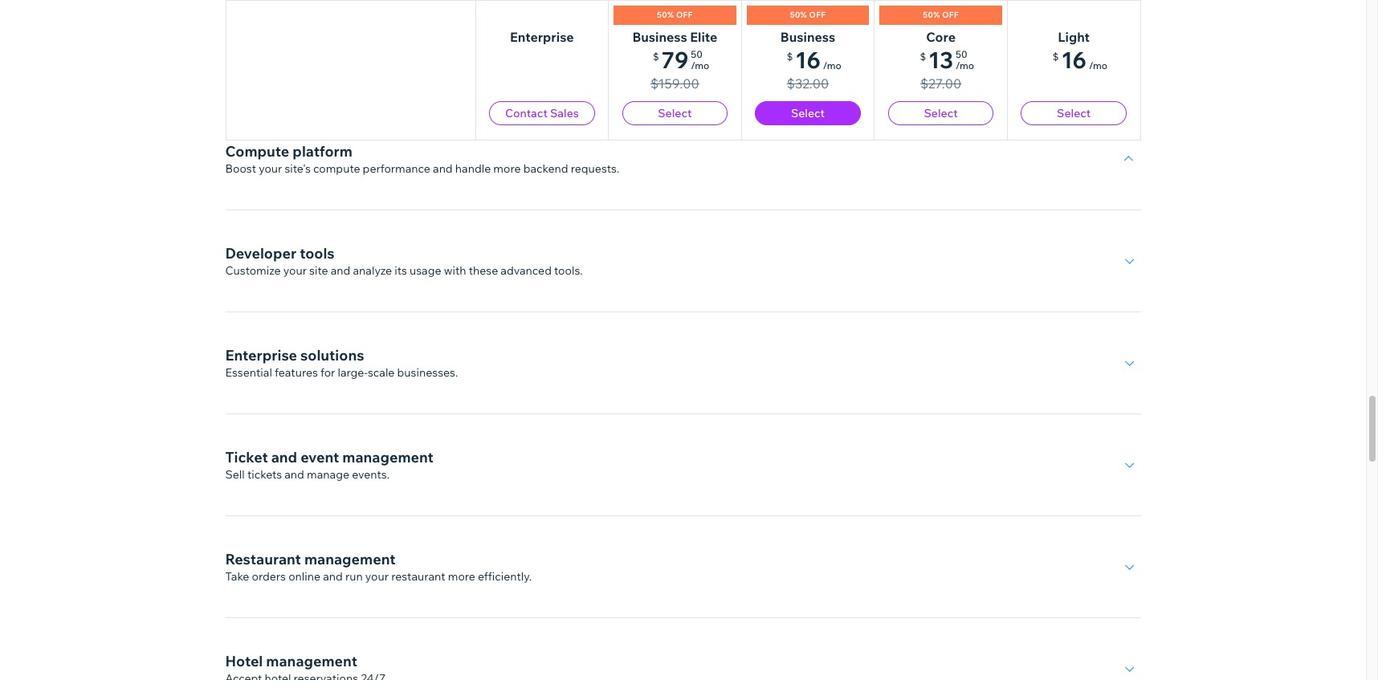 Task type: vqa. For each thing, say whether or not it's contained in the screenshot.
/mo within Business Elite $ 79 50 /mo $159.00
yes



Task type: locate. For each thing, give the bounding box(es) containing it.
600
[[640, 112, 662, 126], [773, 112, 795, 126]]

and right site
[[331, 264, 351, 278]]

2 50% from the left
[[790, 10, 807, 20]]

0 horizontal spatial 50% off
[[657, 10, 693, 20]]

3 select from the left
[[924, 106, 958, 121]]

0 horizontal spatial vcpus
[[662, 97, 697, 112]]

16 up $32.00
[[796, 46, 821, 74]]

0 vertical spatial custom
[[522, 104, 563, 119]]

$32.00
[[787, 76, 829, 92]]

vcpus
[[662, 97, 697, 112], [795, 97, 830, 112]]

hotel management
[[225, 652, 357, 671]]

3 50% from the left
[[923, 10, 941, 20]]

select button down $ 16 /mo
[[1021, 101, 1127, 125]]

business inside business elite $ 79 50 /mo $159.00
[[633, 29, 688, 45]]

16 down light
[[1062, 46, 1087, 74]]

enterprise up 'essential' in the left of the page
[[225, 346, 297, 365]]

more
[[494, 161, 521, 176], [448, 570, 476, 584]]

600 down $159.00
[[640, 112, 662, 126]]

off up elite
[[676, 10, 693, 20]]

50 down elite
[[691, 48, 703, 60]]

1 vertical spatial custom
[[522, 144, 563, 158]]

0 horizontal spatial 600
[[640, 112, 662, 126]]

2 50 from the left
[[956, 48, 968, 60]]

1 horizontal spatial 50
[[956, 48, 968, 60]]

1 down $ 16 /mo
[[1056, 97, 1061, 112]]

these
[[469, 264, 498, 278]]

ram down "$27.00"
[[951, 112, 976, 126]]

standard
[[656, 65, 703, 80], [789, 65, 836, 80]]

$ 16 /mo
[[1053, 46, 1108, 74]]

select down $ 16 /mo
[[1057, 106, 1091, 121]]

1 vertical spatial your
[[283, 264, 307, 278]]

efficiently.
[[478, 570, 532, 584]]

ticket
[[225, 448, 268, 467]]

0 horizontal spatial 400
[[906, 112, 928, 126]]

custom
[[522, 104, 563, 119], [522, 144, 563, 158]]

1 50 from the left
[[691, 48, 703, 60]]

0 horizontal spatial more
[[448, 570, 476, 584]]

and left run on the left of the page
[[323, 570, 343, 584]]

backend
[[524, 161, 569, 176]]

developer
[[225, 244, 297, 263]]

0 horizontal spatial business
[[633, 29, 688, 45]]

ram down $159.00
[[684, 112, 710, 126]]

4 $ from the left
[[1053, 51, 1059, 63]]

50 right 13 in the right top of the page
[[956, 48, 968, 60]]

1 select button from the left
[[622, 101, 728, 125]]

your
[[259, 161, 282, 176], [283, 264, 307, 278], [365, 570, 389, 584]]

0 horizontal spatial off
[[676, 10, 693, 20]]

4 select button from the left
[[1021, 101, 1127, 125]]

/mo inside business elite $ 79 50 /mo $159.00
[[691, 59, 710, 72]]

0 horizontal spatial 1 micro
[[922, 65, 960, 80]]

400 down "$27.00"
[[906, 112, 928, 126]]

management
[[342, 448, 434, 467], [304, 550, 396, 569], [266, 652, 357, 671]]

select button down $32.00
[[755, 101, 861, 125]]

1 vcpu 400 mb ram
[[906, 97, 976, 126], [1039, 97, 1109, 126]]

0 vertical spatial enterprise
[[510, 29, 574, 45]]

3 50% off from the left
[[923, 10, 959, 20]]

3 off from the left
[[943, 10, 959, 20]]

2 vcpus from the left
[[795, 97, 830, 112]]

1 horizontal spatial enterprise
[[510, 29, 574, 45]]

analyze
[[353, 264, 392, 278]]

4 ram from the left
[[1084, 112, 1109, 126]]

1 off from the left
[[676, 10, 693, 20]]

and inside developer tools customize your site and analyze its usage with these advanced tools.
[[331, 264, 351, 278]]

1 horizontal spatial more
[[494, 161, 521, 176]]

2 horizontal spatial 50%
[[923, 10, 941, 20]]

orders
[[252, 570, 286, 584]]

1 horizontal spatial 2 vcpus 600 mb ram
[[773, 97, 843, 126]]

restaurant management take orders online and run your restaurant more efficiently.
[[225, 550, 532, 584]]

0 horizontal spatial standard
[[656, 65, 703, 80]]

$
[[653, 51, 659, 63], [787, 51, 793, 63], [920, 51, 926, 63], [1053, 51, 1059, 63]]

online
[[289, 570, 321, 584]]

1 horizontal spatial 400
[[1039, 112, 1061, 126]]

4 /mo from the left
[[1089, 59, 1108, 72]]

1 horizontal spatial 50% off
[[790, 10, 826, 20]]

ram down $32.00
[[817, 112, 843, 126]]

0 vertical spatial more
[[494, 161, 521, 176]]

businesses.
[[397, 366, 458, 380]]

1 vertical spatial more
[[448, 570, 476, 584]]

1 horizontal spatial business
[[781, 29, 836, 45]]

1 /mo from the left
[[691, 59, 710, 72]]

600 down $32.00
[[773, 112, 795, 126]]

vcpus down $159.00
[[662, 97, 697, 112]]

2 vertical spatial management
[[266, 652, 357, 671]]

business
[[633, 29, 688, 45], [781, 29, 836, 45]]

79
[[662, 46, 689, 74]]

select button
[[622, 101, 728, 125], [755, 101, 861, 125], [888, 101, 994, 125], [1021, 101, 1127, 125]]

2 $ from the left
[[787, 51, 793, 63]]

50% off
[[657, 10, 693, 20], [790, 10, 826, 20], [923, 10, 959, 20]]

4 mb from the left
[[1063, 112, 1081, 126]]

more inside compute platform boost your site's compute performance and handle more backend requests.
[[494, 161, 521, 176]]

1 $ from the left
[[653, 51, 659, 63]]

1 vertical spatial enterprise
[[225, 346, 297, 365]]

$ up 5
[[653, 51, 659, 63]]

management up events.
[[342, 448, 434, 467]]

2 left $32.00
[[781, 65, 787, 80]]

13
[[929, 46, 954, 74]]

0 vertical spatial your
[[259, 161, 282, 176]]

50
[[691, 48, 703, 60], [956, 48, 968, 60]]

enterprise for enterprise solutions essential features for large-scale businesses.
[[225, 346, 297, 365]]

50%
[[657, 10, 674, 20], [790, 10, 807, 20], [923, 10, 941, 20]]

2 50% off from the left
[[790, 10, 826, 20]]

0 horizontal spatial 50%
[[657, 10, 674, 20]]

select button down $159.00
[[622, 101, 728, 125]]

mb down $ 16 /mo
[[1063, 112, 1081, 126]]

/mo right 13 in the right top of the page
[[956, 59, 975, 72]]

vcpu down $ 16 /mo
[[1064, 97, 1093, 112]]

mb down $159.00
[[664, 112, 682, 126]]

3 /mo from the left
[[956, 59, 975, 72]]

off for 13
[[943, 10, 959, 20]]

select down "$27.00"
[[924, 106, 958, 121]]

event
[[301, 448, 339, 467]]

1 horizontal spatial 600
[[773, 112, 795, 126]]

2 horizontal spatial your
[[365, 570, 389, 584]]

vcpu
[[930, 97, 960, 112], [1064, 97, 1093, 112]]

select for 79
[[658, 106, 692, 121]]

1 vcpu 400 mb ram down $ 16 /mo
[[1039, 97, 1109, 126]]

requests
[[289, 144, 336, 158]]

restaurant
[[225, 550, 301, 569]]

micro
[[930, 65, 960, 80], [1063, 65, 1093, 80]]

0 vertical spatial management
[[342, 448, 434, 467]]

2 standard from the left
[[789, 65, 836, 80]]

compute
[[225, 142, 290, 161]]

2 down $32.00
[[786, 97, 793, 112]]

contact sales button
[[489, 101, 595, 125]]

micro down core
[[930, 65, 960, 80]]

3 select button from the left
[[888, 101, 994, 125]]

1 micro
[[922, 65, 960, 80], [1056, 65, 1093, 80]]

mb down $32.00
[[797, 112, 815, 126]]

contact
[[505, 106, 548, 121]]

mb down "$27.00"
[[930, 112, 948, 126]]

0 horizontal spatial vcpu
[[930, 97, 960, 112]]

/mo right 79
[[691, 59, 710, 72]]

core
[[927, 29, 956, 45]]

management inside ticket and event management sell tickets and manage events.
[[342, 448, 434, 467]]

$ left 13 in the right top of the page
[[920, 51, 926, 63]]

ram down $ 16 /mo
[[1084, 112, 1109, 126]]

select button down "$27.00"
[[888, 101, 994, 125]]

/mo inside $ 16 /mo
[[1089, 59, 1108, 72]]

compute platform boost your site's compute performance and handle more backend requests.
[[225, 142, 620, 176]]

3 ram from the left
[[951, 112, 976, 126]]

management inside the restaurant management take orders online and run your restaurant more efficiently.
[[304, 550, 396, 569]]

2 1 vcpu 400 mb ram from the left
[[1039, 97, 1109, 126]]

1 standard from the left
[[656, 65, 703, 80]]

more right handle
[[494, 161, 521, 176]]

1 50% from the left
[[657, 10, 674, 20]]

1 400 from the left
[[906, 112, 928, 126]]

2 micro from the left
[[1063, 65, 1093, 80]]

0 horizontal spatial micro
[[930, 65, 960, 80]]

site
[[309, 264, 328, 278]]

4 select from the left
[[1057, 106, 1091, 121]]

business $ 16 /mo $32.00
[[781, 29, 842, 92]]

1 1 vcpu 400 mb ram from the left
[[906, 97, 976, 126]]

$ inside business elite $ 79 50 /mo $159.00
[[653, 51, 659, 63]]

1 horizontal spatial 50%
[[790, 10, 807, 20]]

$ down light
[[1053, 51, 1059, 63]]

1 horizontal spatial 16
[[1062, 46, 1087, 74]]

2
[[781, 65, 787, 80], [653, 97, 659, 112], [786, 97, 793, 112]]

per
[[338, 144, 356, 158]]

vcpus down $32.00
[[795, 97, 830, 112]]

1 vertical spatial management
[[304, 550, 396, 569]]

more for compute platform
[[494, 161, 521, 176]]

boost
[[225, 161, 256, 176]]

business for 16
[[781, 29, 836, 45]]

off
[[676, 10, 693, 20], [810, 10, 826, 20], [943, 10, 959, 20]]

2 vcpus 600 mb ram
[[640, 97, 710, 126], [773, 97, 843, 126]]

50% for 79
[[657, 10, 674, 20]]

for
[[321, 366, 335, 380]]

more left efficiently.
[[448, 570, 476, 584]]

2 vcpus 600 mb ram down $159.00
[[640, 97, 710, 126]]

off up core
[[943, 10, 959, 20]]

mb
[[664, 112, 682, 126], [797, 112, 815, 126], [930, 112, 948, 126], [1063, 112, 1081, 126]]

1 micro from the left
[[930, 65, 960, 80]]

large-
[[338, 366, 368, 380]]

5
[[647, 65, 654, 80]]

select button for 13
[[888, 101, 994, 125]]

off up the business $ 16 /mo $32.00 in the top right of the page
[[810, 10, 826, 20]]

select button for 16
[[1021, 101, 1127, 125]]

2 off from the left
[[810, 10, 826, 20]]

2 select button from the left
[[755, 101, 861, 125]]

400
[[906, 112, 928, 126], [1039, 112, 1061, 126]]

1 micro down core
[[922, 65, 960, 80]]

0 horizontal spatial 50
[[691, 48, 703, 60]]

business up 79
[[633, 29, 688, 45]]

off for 16
[[810, 10, 826, 20]]

$ up 2 standard
[[787, 51, 793, 63]]

tickets
[[247, 468, 282, 482]]

tools.
[[554, 264, 583, 278]]

core $ 13 50 /mo $27.00
[[920, 29, 975, 92]]

1 horizontal spatial vcpu
[[1064, 97, 1093, 112]]

business inside the business $ 16 /mo $32.00
[[781, 29, 836, 45]]

1 horizontal spatial 1 micro
[[1056, 65, 1093, 80]]

1 horizontal spatial your
[[283, 264, 307, 278]]

select down $159.00
[[658, 106, 692, 121]]

50% off up core
[[923, 10, 959, 20]]

/mo down light
[[1089, 59, 1108, 72]]

and inside compute platform boost your site's compute performance and handle more backend requests.
[[433, 161, 453, 176]]

1 micro down light
[[1056, 65, 1093, 80]]

2 vertical spatial your
[[365, 570, 389, 584]]

your right run on the left of the page
[[365, 570, 389, 584]]

2 vcpu from the left
[[1064, 97, 1093, 112]]

your inside compute platform boost your site's compute performance and handle more backend requests.
[[259, 161, 282, 176]]

features
[[275, 366, 318, 380]]

1
[[922, 65, 928, 80], [1056, 65, 1061, 80], [923, 97, 928, 112], [1056, 97, 1061, 112]]

1 vcpus from the left
[[662, 97, 697, 112]]

1 custom from the top
[[522, 104, 563, 119]]

select
[[658, 106, 692, 121], [791, 106, 825, 121], [924, 106, 958, 121], [1057, 106, 1091, 121]]

1 horizontal spatial 1 vcpu 400 mb ram
[[1039, 97, 1109, 126]]

requests.
[[571, 161, 620, 176]]

3 $ from the left
[[920, 51, 926, 63]]

business up 2 standard
[[781, 29, 836, 45]]

management up run on the left of the page
[[304, 550, 396, 569]]

and right tickets at the left bottom
[[285, 468, 304, 482]]

1 horizontal spatial off
[[810, 10, 826, 20]]

2 /mo from the left
[[823, 59, 842, 72]]

2 business from the left
[[781, 29, 836, 45]]

/mo up $32.00
[[823, 59, 842, 72]]

$ inside the business $ 16 /mo $32.00
[[787, 51, 793, 63]]

50 inside business elite $ 79 50 /mo $159.00
[[691, 48, 703, 60]]

1 business from the left
[[633, 29, 688, 45]]

0 horizontal spatial 2 vcpus 600 mb ram
[[640, 97, 710, 126]]

5 standard
[[647, 65, 703, 80]]

$27.00
[[921, 76, 962, 92]]

management for hotel
[[266, 652, 357, 671]]

ram
[[684, 112, 710, 126], [817, 112, 843, 126], [951, 112, 976, 126], [1084, 112, 1109, 126]]

1 50% off from the left
[[657, 10, 693, 20]]

16 inside the business $ 16 /mo $32.00
[[796, 46, 821, 74]]

0 horizontal spatial enterprise
[[225, 346, 297, 365]]

2 vcpus 600 mb ram down $32.00
[[773, 97, 843, 126]]

1 mb from the left
[[664, 112, 682, 126]]

1 vcpu 400 mb ram down "$27.00"
[[906, 97, 976, 126]]

50% up 79
[[657, 10, 674, 20]]

50% off up elite
[[657, 10, 693, 20]]

1 16 from the left
[[796, 46, 821, 74]]

and
[[433, 161, 453, 176], [331, 264, 351, 278], [271, 448, 297, 467], [285, 468, 304, 482], [323, 570, 343, 584]]

0 horizontal spatial your
[[259, 161, 282, 176]]

50% up the business $ 16 /mo $32.00 in the top right of the page
[[790, 10, 807, 20]]

50% off up the business $ 16 /mo $32.00 in the top right of the page
[[790, 10, 826, 20]]

standard for 2 standard
[[789, 65, 836, 80]]

0 horizontal spatial 1 vcpu 400 mb ram
[[906, 97, 976, 126]]

and left handle
[[433, 161, 453, 176]]

/mo
[[691, 59, 710, 72], [823, 59, 842, 72], [956, 59, 975, 72], [1089, 59, 1108, 72]]

enterprise up the contact sales button
[[510, 29, 574, 45]]

1 horizontal spatial vcpus
[[795, 97, 830, 112]]

your inside developer tools customize your site and analyze its usage with these advanced tools.
[[283, 264, 307, 278]]

vcpu down "$27.00"
[[930, 97, 960, 112]]

1 horizontal spatial micro
[[1063, 65, 1093, 80]]

select down $32.00
[[791, 106, 825, 121]]

50% up core
[[923, 10, 941, 20]]

16
[[796, 46, 821, 74], [1062, 46, 1087, 74]]

more inside the restaurant management take orders online and run your restaurant more efficiently.
[[448, 570, 476, 584]]

enterprise
[[510, 29, 574, 45], [225, 346, 297, 365]]

usage
[[410, 264, 442, 278]]

0 horizontal spatial 16
[[796, 46, 821, 74]]

your down backend
[[259, 161, 282, 176]]

enterprise inside enterprise solutions essential features for large-scale businesses.
[[225, 346, 297, 365]]

1 select from the left
[[658, 106, 692, 121]]

2 horizontal spatial off
[[943, 10, 959, 20]]

your left site
[[283, 264, 307, 278]]

management right hotel
[[266, 652, 357, 671]]

micro down light
[[1063, 65, 1093, 80]]

400 down $ 16 /mo
[[1039, 112, 1061, 126]]

1 horizontal spatial standard
[[789, 65, 836, 80]]

2 horizontal spatial 50% off
[[923, 10, 959, 20]]



Task type: describe. For each thing, give the bounding box(es) containing it.
$ inside $ 16 /mo
[[1053, 51, 1059, 63]]

1 left 13 in the right top of the page
[[922, 65, 928, 80]]

with
[[444, 264, 466, 278]]

manage
[[307, 468, 350, 482]]

its
[[395, 264, 407, 278]]

performance
[[363, 161, 431, 176]]

2 down $159.00
[[653, 97, 659, 112]]

2 ram from the left
[[817, 112, 843, 126]]

solutions
[[301, 346, 364, 365]]

2 1 micro from the left
[[1056, 65, 1093, 80]]

events.
[[352, 468, 390, 482]]

50% for 13
[[923, 10, 941, 20]]

more for restaurant management
[[448, 570, 476, 584]]

2 600 from the left
[[773, 112, 795, 126]]

customize
[[225, 264, 281, 278]]

2 select from the left
[[791, 106, 825, 121]]

light
[[1058, 29, 1090, 45]]

1 600 from the left
[[640, 112, 662, 126]]

scale
[[368, 366, 395, 380]]

tools
[[300, 244, 335, 263]]

business for 79
[[633, 29, 688, 45]]

minute
[[359, 144, 396, 158]]

sell
[[225, 468, 245, 482]]

ticket and event management sell tickets and manage events.
[[225, 448, 434, 482]]

50% for 16
[[790, 10, 807, 20]]

select for 16
[[1057, 106, 1091, 121]]

handle
[[455, 161, 491, 176]]

your for compute
[[259, 161, 282, 176]]

management for restaurant
[[304, 550, 396, 569]]

compute
[[313, 161, 360, 176]]

2 400 from the left
[[1039, 112, 1061, 126]]

backend
[[241, 144, 287, 158]]

1 down "$27.00"
[[923, 97, 928, 112]]

sales
[[550, 106, 579, 121]]

$159.00
[[651, 76, 700, 92]]

50% off for 79
[[657, 10, 693, 20]]

your for developer
[[283, 264, 307, 278]]

essential
[[225, 366, 272, 380]]

1 down light
[[1056, 65, 1061, 80]]

your inside the restaurant management take orders online and run your restaurant more efficiently.
[[365, 570, 389, 584]]

backend requests per minute
[[241, 144, 396, 158]]

3 mb from the left
[[930, 112, 948, 126]]

/mo inside core $ 13 50 /mo $27.00
[[956, 59, 975, 72]]

restaurant
[[391, 570, 446, 584]]

advanced
[[501, 264, 552, 278]]

1 1 micro from the left
[[922, 65, 960, 80]]

2 mb from the left
[[797, 112, 815, 126]]

run
[[345, 570, 363, 584]]

select button for 79
[[622, 101, 728, 125]]

enterprise for enterprise
[[510, 29, 574, 45]]

site's
[[285, 161, 311, 176]]

and inside the restaurant management take orders online and run your restaurant more efficiently.
[[323, 570, 343, 584]]

contact sales
[[505, 106, 579, 121]]

select for 13
[[924, 106, 958, 121]]

elite
[[690, 29, 718, 45]]

standard for 5 standard
[[656, 65, 703, 80]]

1 ram from the left
[[684, 112, 710, 126]]

take
[[225, 570, 249, 584]]

1 vcpu from the left
[[930, 97, 960, 112]]

$ inside core $ 13 50 /mo $27.00
[[920, 51, 926, 63]]

developer tools customize your site and analyze its usage with these advanced tools.
[[225, 244, 583, 278]]

50% off for 16
[[790, 10, 826, 20]]

1 2 vcpus 600 mb ram from the left
[[640, 97, 710, 126]]

and up tickets at the left bottom
[[271, 448, 297, 467]]

off for 79
[[676, 10, 693, 20]]

/mo inside the business $ 16 /mo $32.00
[[823, 59, 842, 72]]

50% off for 13
[[923, 10, 959, 20]]

2 2 vcpus 600 mb ram from the left
[[773, 97, 843, 126]]

platform
[[293, 142, 353, 161]]

hotel
[[225, 652, 263, 671]]

50 inside core $ 13 50 /mo $27.00
[[956, 48, 968, 60]]

business elite $ 79 50 /mo $159.00
[[633, 29, 718, 92]]

enterprise solutions essential features for large-scale businesses.
[[225, 346, 458, 380]]

2 custom from the top
[[522, 144, 563, 158]]

2 16 from the left
[[1062, 46, 1087, 74]]

2 standard
[[781, 65, 836, 80]]



